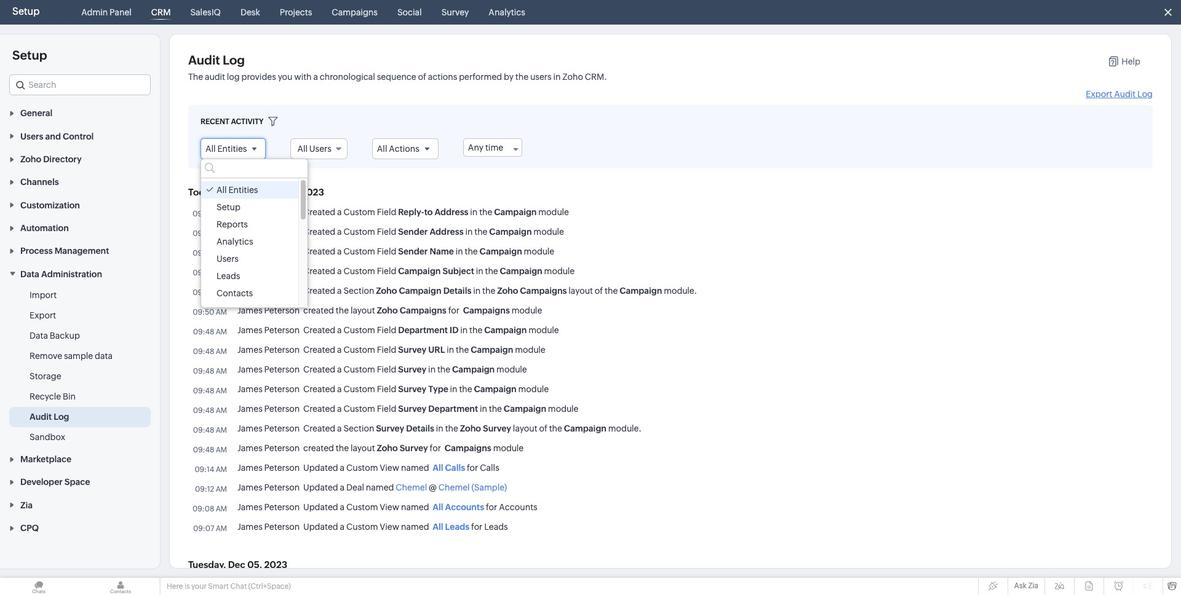 Task type: describe. For each thing, give the bounding box(es) containing it.
admin
[[81, 7, 108, 17]]

projects link
[[275, 0, 317, 25]]

ask
[[1014, 582, 1027, 591]]

is
[[185, 583, 190, 591]]

crm
[[151, 7, 171, 17]]

setup
[[12, 6, 40, 17]]

social link
[[392, 0, 427, 25]]

zia
[[1028, 582, 1039, 591]]

campaigns
[[332, 7, 378, 17]]

salesiq link
[[185, 0, 226, 25]]

desk link
[[236, 0, 265, 25]]

salesiq
[[190, 7, 221, 17]]

desk
[[240, 7, 260, 17]]

here
[[167, 583, 183, 591]]

analytics
[[489, 7, 525, 17]]

analytics link
[[484, 0, 530, 25]]



Task type: locate. For each thing, give the bounding box(es) containing it.
smart
[[208, 583, 229, 591]]

crm link
[[146, 0, 176, 25]]

your
[[191, 583, 207, 591]]

campaigns link
[[327, 0, 383, 25]]

panel
[[110, 7, 132, 17]]

here is your smart chat (ctrl+space)
[[167, 583, 291, 591]]

admin panel link
[[76, 0, 136, 25]]

social
[[397, 7, 422, 17]]

chat
[[230, 583, 247, 591]]

projects
[[280, 7, 312, 17]]

admin panel
[[81, 7, 132, 17]]

survey link
[[437, 0, 474, 25]]

ask zia
[[1014, 582, 1039, 591]]

survey
[[442, 7, 469, 17]]

(ctrl+space)
[[248, 583, 291, 591]]

chats image
[[0, 578, 78, 596]]

contacts image
[[82, 578, 159, 596]]



Task type: vqa. For each thing, say whether or not it's contained in the screenshot.
10 to the bottom
no



